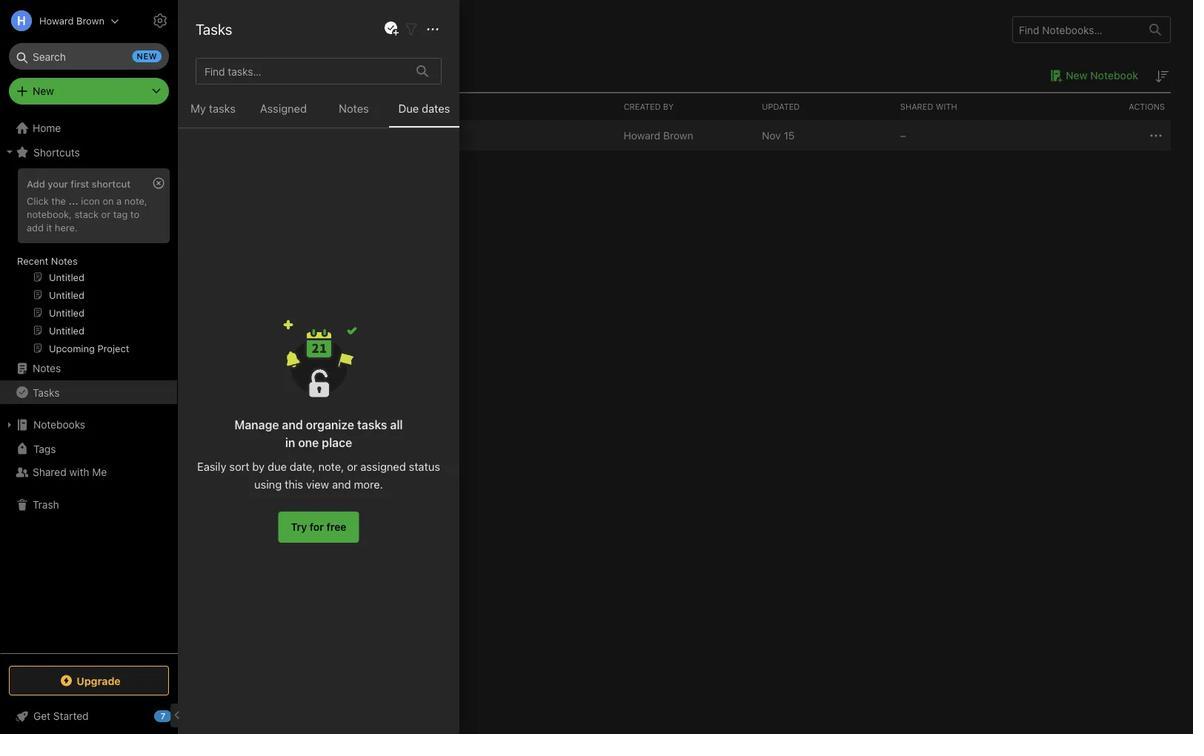 Task type: locate. For each thing, give the bounding box(es) containing it.
Account field
[[0, 6, 119, 36]]

howard brown up search text box
[[39, 15, 105, 26]]

or for manage and organize tasks all in one place
[[347, 460, 358, 473]]

note,
[[124, 195, 147, 206], [319, 460, 344, 473]]

1 vertical spatial howard
[[624, 129, 661, 142]]

free
[[327, 521, 347, 533]]

manage and organize tasks all in one place
[[235, 418, 403, 450]]

row group containing howard brown
[[200, 121, 1172, 151]]

howard brown down created by
[[624, 129, 694, 142]]

easily
[[197, 460, 226, 473]]

0 horizontal spatial tasks
[[209, 102, 236, 115]]

1 vertical spatial and
[[332, 478, 351, 491]]

notes inside "link"
[[33, 362, 61, 374]]

updated button
[[757, 93, 895, 120]]

1 vertical spatial tasks
[[357, 418, 387, 432]]

sort
[[229, 460, 250, 473]]

tree
[[0, 116, 178, 653]]

tasks up 1
[[196, 20, 232, 37]]

new up actions button
[[1067, 69, 1088, 82]]

tasks
[[209, 102, 236, 115], [357, 418, 387, 432]]

or inside "easily sort by due date, note, or assigned status using this view and more."
[[347, 460, 358, 473]]

0 horizontal spatial and
[[282, 418, 303, 432]]

1 horizontal spatial new
[[1067, 69, 1088, 82]]

new inside popup button
[[33, 85, 54, 97]]

howard inside 'first notebook' 'row'
[[624, 129, 661, 142]]

shared with me
[[33, 466, 107, 478]]

tasks
[[196, 20, 232, 37], [33, 386, 60, 398]]

first notebook ( 7 )
[[245, 130, 333, 142]]

new notebook
[[1067, 69, 1139, 82]]

0 vertical spatial new
[[1067, 69, 1088, 82]]

notes up tasks button
[[33, 362, 61, 374]]

shared with me link
[[0, 461, 177, 484]]

or inside icon on a note, notebook, stack or tag to add it here.
[[101, 208, 111, 219]]

–
[[901, 129, 907, 142]]

1 horizontal spatial howard brown
[[624, 129, 694, 142]]

7 inside 'help and learning task checklist' field
[[161, 712, 166, 721]]

howard brown
[[39, 15, 105, 26], [624, 129, 694, 142]]

due dates
[[399, 102, 450, 115]]

brown
[[76, 15, 105, 26], [664, 129, 694, 142]]

nov
[[762, 129, 781, 142]]

new notebook button
[[1046, 67, 1139, 85]]

1 vertical spatial notebook
[[269, 130, 316, 142]]

tasks left all
[[357, 418, 387, 432]]

1 vertical spatial 7
[[161, 712, 166, 721]]

note, up view
[[319, 460, 344, 473]]

howard down created
[[624, 129, 661, 142]]

using
[[254, 478, 282, 491]]

1 horizontal spatial brown
[[664, 129, 694, 142]]

0 horizontal spatial note,
[[124, 195, 147, 206]]

and up in
[[282, 418, 303, 432]]

new task image
[[383, 20, 400, 38]]

notebook inside 'row'
[[269, 130, 316, 142]]

first
[[71, 178, 89, 189]]

1 horizontal spatial or
[[347, 460, 358, 473]]

Help and Learning task checklist field
[[0, 704, 178, 728]]

0 vertical spatial tasks
[[209, 102, 236, 115]]

notebook
[[208, 69, 258, 82]]

0 vertical spatial howard brown
[[39, 15, 105, 26]]

or up more. on the bottom of the page
[[347, 460, 358, 473]]

notebooks link
[[0, 413, 177, 437]]

and inside manage and organize tasks all in one place
[[282, 418, 303, 432]]

notes left due
[[339, 102, 369, 115]]

new up home
[[33, 85, 54, 97]]

and right view
[[332, 478, 351, 491]]

0 horizontal spatial notebook
[[269, 130, 316, 142]]

1 vertical spatial notes
[[51, 255, 78, 266]]

howard brown inside account field
[[39, 15, 105, 26]]

click the ...
[[27, 195, 78, 206]]

new inside button
[[1067, 69, 1088, 82]]

easily sort by due date, note, or assigned status using this view and more.
[[197, 460, 440, 491]]

due
[[399, 102, 419, 115]]

or down on at top
[[101, 208, 111, 219]]

0 vertical spatial and
[[282, 418, 303, 432]]

0 horizontal spatial brown
[[76, 15, 105, 26]]

add
[[27, 222, 44, 233]]

more.
[[354, 478, 383, 491]]

row group
[[200, 121, 1172, 151]]

on
[[103, 195, 114, 206]]

howard up search text box
[[39, 15, 74, 26]]

tasks right the my
[[209, 102, 236, 115]]

0 vertical spatial notebooks
[[200, 21, 271, 38]]

title button
[[200, 93, 618, 120]]

0 horizontal spatial 7
[[161, 712, 166, 721]]

notebook up actions button
[[1091, 69, 1139, 82]]

0 vertical spatial notes
[[339, 102, 369, 115]]

1 horizontal spatial notebooks
[[200, 21, 271, 38]]

brown inside 'first notebook' 'row'
[[664, 129, 694, 142]]

actions button
[[1033, 93, 1172, 120]]

0 vertical spatial howard
[[39, 15, 74, 26]]

try for free button
[[278, 512, 359, 543]]

1 horizontal spatial notebook
[[1091, 69, 1139, 82]]

recent notes
[[17, 255, 78, 266]]

1 horizontal spatial tasks
[[357, 418, 387, 432]]

notes right recent
[[51, 255, 78, 266]]

started
[[53, 710, 89, 722]]

actions
[[1130, 102, 1166, 112]]

1
[[200, 69, 205, 82]]

first
[[245, 130, 266, 142]]

7 left click to collapse 'image'
[[161, 712, 166, 721]]

0 horizontal spatial tasks
[[33, 386, 60, 398]]

notebooks
[[200, 21, 271, 38], [33, 419, 85, 431]]

tasks button
[[0, 380, 177, 404]]

in
[[285, 436, 295, 450]]

the
[[51, 195, 66, 206]]

2 vertical spatial notes
[[33, 362, 61, 374]]

7 down notes button
[[324, 130, 329, 142]]

brown up new search box
[[76, 15, 105, 26]]

brown down created by "button"
[[664, 129, 694, 142]]

0 vertical spatial note,
[[124, 195, 147, 206]]

add
[[27, 178, 45, 189]]

home
[[33, 122, 61, 134]]

howard inside account field
[[39, 15, 74, 26]]

Find tasks… text field
[[199, 59, 408, 83]]

0 horizontal spatial howard brown
[[39, 15, 105, 26]]

notebooks up tags
[[33, 419, 85, 431]]

1 vertical spatial note,
[[319, 460, 344, 473]]

0 horizontal spatial new
[[33, 85, 54, 97]]

notes
[[339, 102, 369, 115], [51, 255, 78, 266], [33, 362, 61, 374]]

notes inside button
[[339, 102, 369, 115]]

0 horizontal spatial howard
[[39, 15, 74, 26]]

1 vertical spatial new
[[33, 85, 54, 97]]

note, up to
[[124, 195, 147, 206]]

notes link
[[0, 357, 177, 380]]

first notebook row
[[200, 121, 1172, 151]]

1 vertical spatial brown
[[664, 129, 694, 142]]

1 horizontal spatial howard
[[624, 129, 661, 142]]

Search text field
[[19, 43, 159, 70]]

status
[[409, 460, 440, 473]]

0 vertical spatial or
[[101, 208, 111, 219]]

notebooks up notebook
[[200, 21, 271, 38]]

filter tasks image
[[403, 20, 420, 38]]

0 horizontal spatial notebooks
[[33, 419, 85, 431]]

1 vertical spatial howard brown
[[624, 129, 694, 142]]

howard
[[39, 15, 74, 26], [624, 129, 661, 142]]

my tasks button
[[178, 99, 248, 128]]

row group inside notebooks element
[[200, 121, 1172, 151]]

tree containing home
[[0, 116, 178, 653]]

0 horizontal spatial or
[[101, 208, 111, 219]]

this
[[285, 478, 303, 491]]

0 vertical spatial tasks
[[196, 20, 232, 37]]

0 vertical spatial brown
[[76, 15, 105, 26]]

1 vertical spatial or
[[347, 460, 358, 473]]

notebook for first
[[269, 130, 316, 142]]

notebook down assigned button
[[269, 130, 316, 142]]

your
[[48, 178, 68, 189]]

0 vertical spatial notebook
[[1091, 69, 1139, 82]]

all
[[390, 418, 403, 432]]

created by button
[[618, 93, 757, 120]]

new
[[1067, 69, 1088, 82], [33, 85, 54, 97]]

1 horizontal spatial 7
[[324, 130, 329, 142]]

tasks down the notes "link"
[[33, 386, 60, 398]]

upgrade button
[[9, 666, 169, 696]]

1 horizontal spatial and
[[332, 478, 351, 491]]

notebook,
[[27, 208, 72, 219]]

place
[[322, 436, 352, 450]]

and
[[282, 418, 303, 432], [332, 478, 351, 491]]

notebook inside button
[[1091, 69, 1139, 82]]

1 horizontal spatial note,
[[319, 460, 344, 473]]

with
[[69, 466, 89, 478]]

dates
[[422, 102, 450, 115]]

group
[[0, 164, 177, 363]]

0 vertical spatial 7
[[324, 130, 329, 142]]

1 vertical spatial tasks
[[33, 386, 60, 398]]

group containing add your first shortcut
[[0, 164, 177, 363]]



Task type: describe. For each thing, give the bounding box(es) containing it.
more actions and view options image
[[424, 20, 442, 38]]

organize
[[306, 418, 354, 432]]

Filter tasks field
[[403, 20, 420, 38]]

assigned
[[361, 460, 406, 473]]

...
[[69, 195, 78, 206]]

my
[[191, 102, 206, 115]]

trash link
[[0, 493, 177, 517]]

here.
[[55, 222, 78, 233]]

due dates button
[[389, 99, 460, 128]]

howard brown inside 'first notebook' 'row'
[[624, 129, 694, 142]]

created by
[[624, 102, 674, 112]]

tasks inside manage and organize tasks all in one place
[[357, 418, 387, 432]]

stack
[[75, 208, 99, 219]]

a
[[117, 195, 122, 206]]

shared
[[901, 102, 934, 112]]

)
[[329, 130, 333, 142]]

manage
[[235, 418, 279, 432]]

note, inside icon on a note, notebook, stack or tag to add it here.
[[124, 195, 147, 206]]

tasks inside button
[[33, 386, 60, 398]]

new for new
[[33, 85, 54, 97]]

title
[[206, 102, 228, 112]]

it
[[46, 222, 52, 233]]

shortcut
[[92, 178, 131, 189]]

my tasks
[[191, 102, 236, 115]]

me
[[92, 466, 107, 478]]

by
[[252, 460, 265, 473]]

add your first shortcut
[[27, 178, 131, 189]]

icon
[[81, 195, 100, 206]]

date,
[[290, 460, 316, 473]]

home link
[[0, 116, 178, 140]]

created
[[624, 102, 661, 112]]

(
[[320, 130, 324, 142]]

note, inside "easily sort by due date, note, or assigned status using this view and more."
[[319, 460, 344, 473]]

tag
[[113, 208, 128, 219]]

More actions and view options field
[[420, 20, 442, 38]]

shortcuts button
[[0, 140, 177, 164]]

shared with
[[901, 102, 958, 112]]

brown inside account field
[[76, 15, 105, 26]]

tags
[[33, 443, 56, 455]]

new search field
[[19, 43, 162, 70]]

upgrade
[[77, 675, 121, 687]]

assigned button
[[248, 99, 319, 128]]

updated
[[762, 102, 800, 112]]

shared with button
[[895, 93, 1033, 120]]

view
[[306, 478, 329, 491]]

try
[[291, 521, 307, 533]]

try for free
[[291, 521, 347, 533]]

nov 15
[[762, 129, 795, 142]]

new for new notebook
[[1067, 69, 1088, 82]]

notes button
[[319, 99, 389, 128]]

expand notebooks image
[[4, 419, 16, 431]]

1 horizontal spatial tasks
[[196, 20, 232, 37]]

trash
[[33, 499, 59, 511]]

notebooks element
[[178, 0, 1194, 734]]

one
[[298, 436, 319, 450]]

1 notebook
[[200, 69, 258, 82]]

by
[[664, 102, 674, 112]]

settings image
[[151, 12, 169, 30]]

shortcuts
[[33, 146, 80, 158]]

to
[[130, 208, 139, 219]]

group inside tree
[[0, 164, 177, 363]]

click
[[27, 195, 49, 206]]

notebook for new
[[1091, 69, 1139, 82]]

get started
[[33, 710, 89, 722]]

1 vertical spatial notebooks
[[33, 419, 85, 431]]

assigned
[[260, 102, 307, 115]]

tasks inside 'my tasks' button
[[209, 102, 236, 115]]

Find Notebooks… text field
[[1014, 18, 1141, 42]]

with
[[936, 102, 958, 112]]

icon on a note, notebook, stack or tag to add it here.
[[27, 195, 147, 233]]

7 inside 'first notebook' 'row'
[[324, 130, 329, 142]]

new button
[[9, 78, 169, 105]]

for
[[310, 521, 324, 533]]

or for ...
[[101, 208, 111, 219]]

new
[[137, 52, 157, 61]]

recent
[[17, 255, 48, 266]]

get
[[33, 710, 50, 722]]

click to collapse image
[[172, 707, 184, 724]]

and inside "easily sort by due date, note, or assigned status using this view and more."
[[332, 478, 351, 491]]

tags button
[[0, 437, 177, 461]]

15
[[784, 129, 795, 142]]

due
[[268, 460, 287, 473]]

shared
[[33, 466, 67, 478]]



Task type: vqa. For each thing, say whether or not it's contained in the screenshot.
"Notebooks" within the Notebooks element
no



